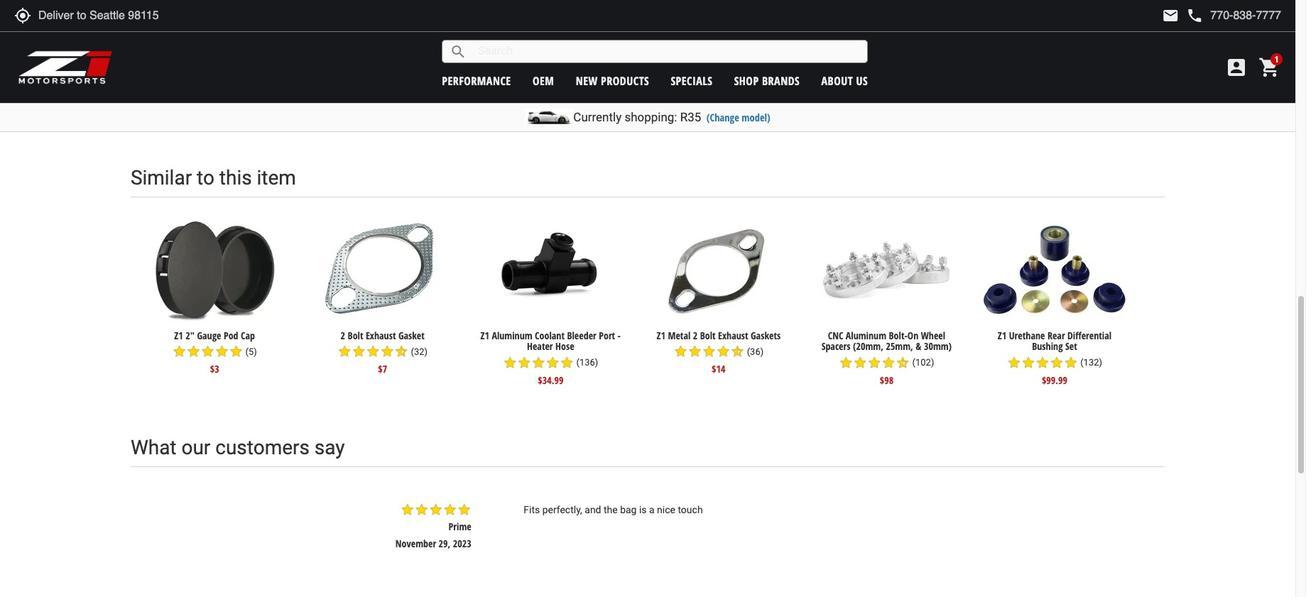 Task type: vqa. For each thing, say whether or not it's contained in the screenshot.


Task type: locate. For each thing, give the bounding box(es) containing it.
star
[[506, 81, 520, 95], [520, 81, 534, 95], [534, 81, 549, 95], [549, 81, 563, 95], [674, 81, 688, 95], [688, 81, 702, 95], [702, 81, 717, 95], [717, 81, 731, 95], [842, 81, 856, 95], [856, 81, 871, 95], [871, 81, 885, 95], [1013, 92, 1027, 106], [1027, 92, 1041, 106], [1041, 92, 1056, 106], [1056, 92, 1070, 106], [1070, 92, 1084, 106], [172, 345, 186, 359], [186, 345, 201, 359], [201, 345, 215, 359], [215, 345, 229, 359], [229, 345, 243, 359], [338, 345, 352, 359], [352, 345, 366, 359], [366, 345, 380, 359], [380, 345, 395, 359], [674, 345, 688, 359], [688, 345, 702, 359], [702, 345, 717, 359], [717, 345, 731, 359], [503, 356, 518, 370], [518, 356, 532, 370], [532, 356, 546, 370], [546, 356, 560, 370], [560, 356, 574, 370], [840, 356, 854, 370], [854, 356, 868, 370], [868, 356, 882, 370], [882, 356, 896, 370], [1008, 356, 1022, 370], [1022, 356, 1036, 370], [1036, 356, 1050, 370], [1050, 356, 1065, 370], [1065, 356, 1079, 370], [401, 503, 415, 518], [415, 503, 429, 518], [429, 503, 443, 518], [443, 503, 457, 518], [457, 503, 472, 518]]

bushing
[[1033, 340, 1064, 353]]

urethane
[[1010, 329, 1046, 343]]

oem inside oem front floor mat hook star star star star star_half (15) $5.93
[[667, 65, 685, 79]]

2 inside 2 bolt  exhaust gasket star star star star star_half (32) $7
[[341, 329, 345, 343]]

shopping_cart link
[[1256, 56, 1282, 79]]

29,
[[439, 538, 451, 551]]

2 left 'gasket'
[[341, 329, 345, 343]]

z1 left 2"
[[174, 329, 183, 343]]

1 vertical spatial cap
[[241, 329, 255, 343]]

filler
[[557, 65, 576, 79]]

$99.99
[[1043, 374, 1068, 387]]

star_half inside z1 metal 2 bolt exhaust gaskets star star star star star_half (36) $14
[[731, 345, 745, 359]]

new products link
[[576, 73, 650, 88]]

z1 inside the z1 2" gauge pod cap star star star star star (5) $3
[[174, 329, 183, 343]]

exhaust up (36)
[[719, 329, 749, 343]]

z1 for (132)
[[998, 329, 1007, 343]]

fits
[[524, 505, 540, 516]]

z1 left "2021" at the right top of the page
[[837, 65, 845, 79]]

aluminum for &
[[846, 329, 887, 343]]

floor
[[711, 65, 730, 79]]

z1 left the 'billet'
[[510, 65, 518, 79]]

0 horizontal spatial cap
[[241, 329, 255, 343]]

cap up (5)
[[241, 329, 255, 343]]

cap
[[578, 65, 592, 79], [241, 329, 255, 343]]

coolant
[[535, 329, 565, 343]]

0 horizontal spatial oem
[[533, 73, 555, 88]]

bolt right metal
[[700, 329, 716, 343]]

z1 inside z1 metal 2 bolt exhaust gaskets star star star star star_half (36) $14
[[657, 329, 666, 343]]

about
[[822, 73, 854, 88]]

oem left filler
[[533, 73, 555, 88]]

(62)
[[579, 83, 596, 93]]

2 2 from the left
[[693, 329, 698, 343]]

2 right metal
[[693, 329, 698, 343]]

z1 urethane rear differential bushing set star star star star star (132) $99.99
[[998, 329, 1112, 387]]

star_half down filler
[[563, 81, 577, 95]]

0 vertical spatial cap
[[578, 65, 592, 79]]

z1
[[510, 65, 518, 79], [837, 65, 845, 79], [174, 329, 183, 343], [481, 329, 490, 343], [657, 329, 666, 343], [998, 329, 1007, 343]]

star_half left (36)
[[731, 345, 745, 359]]

oem link
[[533, 73, 555, 88]]

mail link
[[1163, 7, 1180, 24]]

z1 left urethane
[[998, 329, 1007, 343]]

about us link
[[822, 73, 869, 88]]

what
[[131, 437, 177, 460]]

z1 inside z1 urethane rear differential bushing set star star star star star (132) $99.99
[[998, 329, 1007, 343]]

hose
[[556, 340, 575, 353]]

prime
[[449, 521, 472, 534]]

cap inside the z1 2" gauge pod cap star star star star star (5) $3
[[241, 329, 255, 343]]

aluminum inside cnc aluminum bolt-on wheel spacers (20mm, 25mm, & 30mm) star star star star star_half (102) $98
[[846, 329, 887, 343]]

1 aluminum from the left
[[492, 329, 533, 343]]

bolt
[[348, 329, 363, 343], [700, 329, 716, 343]]

0 horizontal spatial 2
[[341, 329, 345, 343]]

aluminum
[[492, 329, 533, 343], [846, 329, 887, 343]]

(change model) link
[[707, 111, 771, 124]]

touch
[[678, 505, 703, 516]]

performance link
[[442, 73, 511, 88]]

bolt inside z1 metal 2 bolt exhaust gaskets star star star star star_half (36) $14
[[700, 329, 716, 343]]

exhaust left 'gasket'
[[366, 329, 396, 343]]

1 exhaust from the left
[[366, 329, 396, 343]]

aluminum right the cnc
[[846, 329, 887, 343]]

(36)
[[747, 347, 764, 357]]

oem left the front
[[667, 65, 685, 79]]

bolt left 'gasket'
[[348, 329, 363, 343]]

cap inside the z1 billet oil filler cap star star star star star_half (62) $69.99
[[578, 65, 592, 79]]

z1 2021 premium lanyard star star star $4.98
[[837, 65, 938, 112]]

1 horizontal spatial 2
[[693, 329, 698, 343]]

this
[[219, 167, 252, 190]]

z1 inside the z1 billet oil filler cap star star star star star_half (62) $69.99
[[510, 65, 518, 79]]

star_half left (32)
[[395, 345, 409, 359]]

currently shopping: r35 (change model)
[[574, 110, 771, 124]]

say
[[315, 437, 345, 460]]

oem front floor mat hook star star star star star_half (15) $5.93
[[667, 65, 771, 112]]

perfectly,
[[543, 505, 583, 516]]

a
[[650, 505, 655, 516]]

star_half down mat
[[731, 81, 745, 95]]

0 horizontal spatial bolt
[[348, 329, 363, 343]]

phone link
[[1187, 7, 1282, 24]]

bolt inside 2 bolt  exhaust gasket star star star star star_half (32) $7
[[348, 329, 363, 343]]

aluminum left coolant
[[492, 329, 533, 343]]

(5)
[[246, 347, 257, 357]]

$5.93
[[709, 99, 730, 112]]

item
[[257, 167, 296, 190]]

shop
[[735, 73, 759, 88]]

2 exhaust from the left
[[719, 329, 749, 343]]

shop brands link
[[735, 73, 800, 88]]

2 aluminum from the left
[[846, 329, 887, 343]]

star_half inside the z1 billet oil filler cap star star star star star_half (62) $69.99
[[563, 81, 577, 95]]

star star star star star (1)
[[1013, 92, 1098, 106]]

1 horizontal spatial cap
[[578, 65, 592, 79]]

new
[[576, 73, 598, 88]]

$34.99
[[538, 374, 564, 387]]

brands
[[763, 73, 800, 88]]

specials link
[[671, 73, 713, 88]]

set
[[1066, 340, 1078, 353]]

1 horizontal spatial aluminum
[[846, 329, 887, 343]]

1 2 from the left
[[341, 329, 345, 343]]

0 horizontal spatial exhaust
[[366, 329, 396, 343]]

&
[[916, 340, 922, 353]]

25mm,
[[887, 340, 914, 353]]

us
[[857, 73, 869, 88]]

1 horizontal spatial oem
[[667, 65, 685, 79]]

mail
[[1163, 7, 1180, 24]]

oem
[[667, 65, 685, 79], [533, 73, 555, 88]]

and
[[585, 505, 602, 516]]

$98
[[880, 374, 894, 387]]

z1 for star
[[481, 329, 490, 343]]

z1 left the heater
[[481, 329, 490, 343]]

star_half down the "25mm,"
[[896, 356, 911, 370]]

aluminum inside z1 aluminum coolant bleeder port - heater hose star star star star star (136) $34.99
[[492, 329, 533, 343]]

0 horizontal spatial aluminum
[[492, 329, 533, 343]]

2 bolt from the left
[[700, 329, 716, 343]]

cnc
[[828, 329, 844, 343]]

(102)
[[913, 358, 935, 368]]

z1 2" gauge pod cap star star star star star (5) $3
[[172, 329, 257, 376]]

z1 left metal
[[657, 329, 666, 343]]

cap up the (62)
[[578, 65, 592, 79]]

to
[[197, 167, 215, 190]]

cap for star
[[241, 329, 255, 343]]

$69.99
[[538, 99, 564, 112]]

1 horizontal spatial bolt
[[700, 329, 716, 343]]

z1 for (36)
[[657, 329, 666, 343]]

gauge
[[197, 329, 221, 343]]

star_half
[[563, 81, 577, 95], [731, 81, 745, 95], [395, 345, 409, 359], [731, 345, 745, 359], [896, 356, 911, 370]]

z1 for $3
[[174, 329, 183, 343]]

z1 inside z1 aluminum coolant bleeder port - heater hose star star star star star (136) $34.99
[[481, 329, 490, 343]]

star_half inside 2 bolt  exhaust gasket star star star star star_half (32) $7
[[395, 345, 409, 359]]

about us
[[822, 73, 869, 88]]

1 horizontal spatial exhaust
[[719, 329, 749, 343]]

1 bolt from the left
[[348, 329, 363, 343]]



Task type: describe. For each thing, give the bounding box(es) containing it.
aluminum for star
[[492, 329, 533, 343]]

currently
[[574, 110, 622, 124]]

nice
[[657, 505, 676, 516]]

november
[[396, 538, 436, 551]]

similar
[[131, 167, 192, 190]]

spacers
[[822, 340, 851, 353]]

model)
[[742, 111, 771, 124]]

cnc aluminum bolt-on wheel spacers (20mm, 25mm, & 30mm) star star star star star_half (102) $98
[[822, 329, 952, 387]]

premium
[[869, 65, 904, 79]]

(136)
[[577, 358, 599, 368]]

z1 billet oil filler cap star star star star star_half (62) $69.99
[[506, 65, 596, 112]]

$7
[[378, 363, 387, 376]]

(change
[[707, 111, 740, 124]]

mat
[[733, 65, 748, 79]]

exhaust inside 2 bolt  exhaust gasket star star star star star_half (32) $7
[[366, 329, 396, 343]]

shopping:
[[625, 110, 678, 124]]

Search search field
[[467, 41, 868, 62]]

bleeder
[[567, 329, 597, 343]]

what our customers say
[[131, 437, 345, 460]]

z1 metal 2 bolt exhaust gaskets star star star star star_half (36) $14
[[657, 329, 781, 376]]

shop brands
[[735, 73, 800, 88]]

performance
[[442, 73, 511, 88]]

2"
[[186, 329, 195, 343]]

(15)
[[747, 83, 764, 93]]

on
[[908, 329, 919, 343]]

front
[[688, 65, 708, 79]]

z1 inside z1 2021 premium lanyard star star star $4.98
[[837, 65, 845, 79]]

$5
[[378, 99, 387, 112]]

bag
[[621, 505, 637, 516]]

customers
[[216, 437, 310, 460]]

cap for star_half
[[578, 65, 592, 79]]

lanyard
[[907, 65, 938, 79]]

30mm)
[[925, 340, 952, 353]]

search
[[450, 43, 467, 60]]

differential
[[1068, 329, 1112, 343]]

(32)
[[411, 347, 428, 357]]

metal
[[668, 329, 691, 343]]

$19.99
[[202, 99, 228, 112]]

z1 aluminum coolant bleeder port - heater hose star star star star star (136) $34.99
[[481, 329, 621, 387]]

$4.98
[[877, 99, 898, 112]]

exhaust inside z1 metal 2 bolt exhaust gaskets star star star star star_half (36) $14
[[719, 329, 749, 343]]

-
[[618, 329, 621, 343]]

$14
[[712, 363, 726, 376]]

2 inside z1 metal 2 bolt exhaust gaskets star star star star star_half (36) $14
[[693, 329, 698, 343]]

gaskets
[[751, 329, 781, 343]]

wheel
[[922, 329, 946, 343]]

oem for oem
[[533, 73, 555, 88]]

phone
[[1187, 7, 1204, 24]]

billet
[[521, 65, 541, 79]]

is
[[640, 505, 647, 516]]

hook
[[751, 65, 771, 79]]

rear
[[1048, 329, 1066, 343]]

account_box link
[[1222, 56, 1252, 79]]

(132)
[[1081, 358, 1103, 368]]

star_half inside oem front floor mat hook star star star star star_half (15) $5.93
[[731, 81, 745, 95]]

the
[[604, 505, 618, 516]]

r35
[[681, 110, 702, 124]]

pod
[[224, 329, 238, 343]]

2 bolt  exhaust gasket star star star star star_half (32) $7
[[338, 329, 428, 376]]

gasket
[[399, 329, 425, 343]]

star star star star star prime november 29, 2023
[[396, 503, 472, 551]]

2021
[[848, 65, 866, 79]]

$3
[[210, 363, 219, 376]]

mail phone
[[1163, 7, 1204, 24]]

z1 for $69.99
[[510, 65, 518, 79]]

specials
[[671, 73, 713, 88]]

bolt-
[[889, 329, 908, 343]]

star_half inside cnc aluminum bolt-on wheel spacers (20mm, 25mm, & 30mm) star star star star star_half (102) $98
[[896, 356, 911, 370]]

products
[[601, 73, 650, 88]]

port
[[599, 329, 616, 343]]

my_location
[[14, 7, 31, 24]]

2023
[[453, 538, 472, 551]]

heater
[[527, 340, 553, 353]]

oem for oem front floor mat hook star star star star star_half (15) $5.93
[[667, 65, 685, 79]]

z1 motorsports logo image
[[18, 50, 113, 85]]

oil
[[543, 65, 554, 79]]

(20mm,
[[853, 340, 884, 353]]



